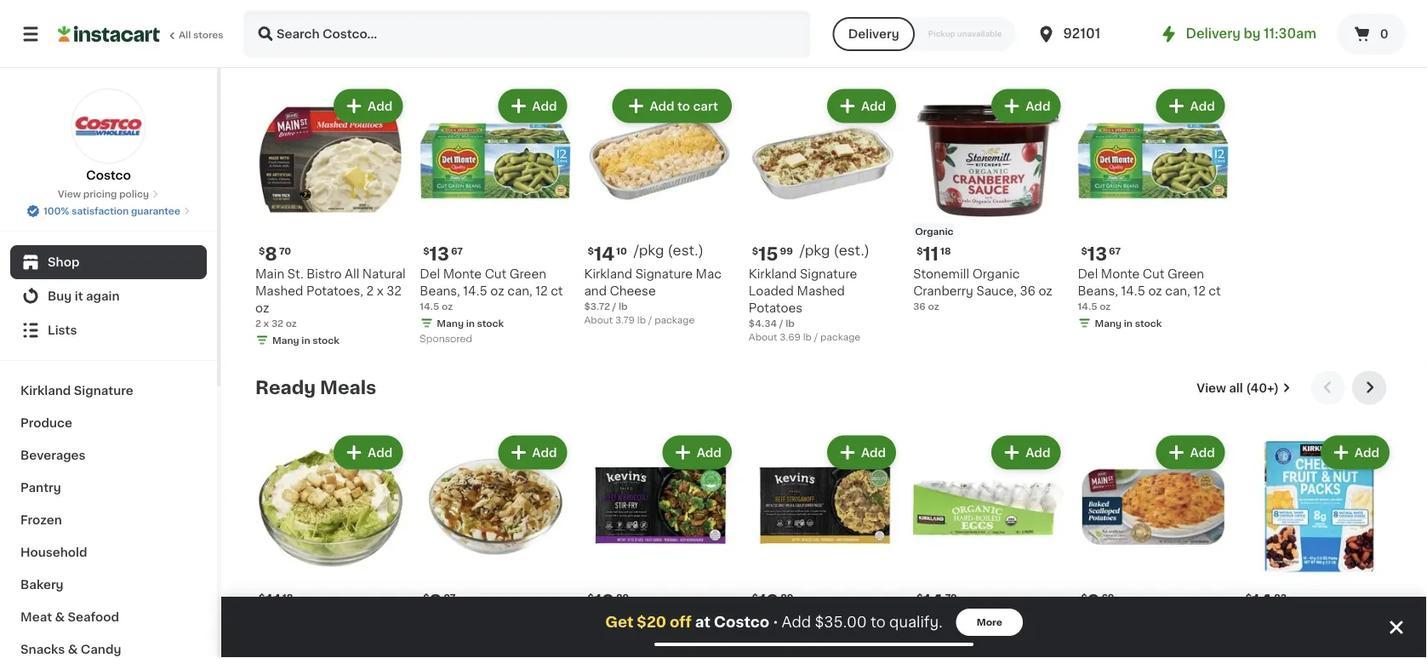 Task type: describe. For each thing, give the bounding box(es) containing it.
delivery button
[[833, 17, 915, 51]]

$ 15 99
[[753, 246, 793, 264]]

delivery for delivery
[[849, 28, 900, 40]]

simple thanksgiving sides
[[255, 33, 506, 51]]

stonemill
[[914, 268, 970, 280]]

eggs,
[[914, 649, 947, 658]]

meals
[[320, 379, 377, 397]]

product group containing 9
[[1078, 433, 1229, 658]]

simple
[[255, 33, 321, 51]]

main
[[255, 268, 285, 280]]

add button for kevin's grassfed beef stroganoff, 40 oz
[[829, 438, 895, 468]]

treatment tracker modal dialog
[[221, 597, 1428, 658]]

32 down stir- on the left of the page
[[585, 649, 597, 658]]

Search field
[[245, 12, 809, 56]]

delivery by 11:30am link
[[1159, 24, 1317, 44]]

lists
[[48, 324, 77, 336]]

qualify.
[[890, 615, 943, 630]]

2 monte from the left
[[1102, 268, 1140, 280]]

14 for $ 14 92
[[1253, 593, 1273, 610]]

item carousel region containing ready meals
[[255, 371, 1394, 658]]

shop link
[[10, 245, 207, 279]]

1 horizontal spatial 36
[[1020, 285, 1036, 297]]

2 13 from the left
[[1088, 246, 1108, 264]]

get $20 off at costco • add $35.00 to qualify.
[[606, 615, 943, 630]]

89 for beef
[[616, 593, 629, 603]]

bakery link
[[10, 569, 207, 601]]

0 vertical spatial 40
[[819, 632, 835, 644]]

guarantee
[[131, 206, 180, 216]]

potatoes
[[749, 302, 803, 314]]

(40+)
[[1247, 382, 1280, 394]]

at
[[695, 615, 711, 630]]

many in stock for del monte cut green beans, 14.5 oz can, 12 ct add button
[[1095, 319, 1163, 328]]

10
[[617, 247, 627, 256]]

1 can, from the left
[[508, 285, 533, 297]]

fry,
[[610, 632, 632, 644]]

$ inside $ 9 69
[[1082, 593, 1088, 603]]

signature for kirkland signature loaded mashed potatoes $4.34 / lb about 3.69 lb / package
[[800, 268, 858, 280]]

produce link
[[10, 407, 207, 439]]

ready meals
[[255, 379, 377, 397]]

snacks & candy
[[20, 644, 121, 656]]

/pkg for 14
[[634, 245, 664, 258]]

$ inside $ 15 99
[[753, 247, 759, 256]]

1 del monte cut green beans, 14.5 oz can, 12 ct 14.5 oz from the left
[[420, 268, 563, 311]]

32 inside kirkland signature organic hard boiled eggs, 32 ct
[[950, 649, 965, 658]]

$ 11 18 for 24 oz
[[259, 593, 293, 610]]

3.69
[[780, 333, 801, 342]]

32 down main
[[272, 319, 284, 328]]

$20
[[637, 615, 667, 630]]

all for view all
[[1354, 36, 1368, 48]]

$ 9 69
[[1082, 593, 1115, 610]]

2 beans, from the left
[[1078, 285, 1119, 297]]

1 horizontal spatial stock
[[477, 319, 504, 328]]

& inside kevin's beef & broccoli stir-fry, 32 oz 32 oz
[[661, 615, 670, 627]]

24
[[255, 649, 268, 658]]

2 del monte cut green beans, 14.5 oz can, 12 ct 14.5 oz from the left
[[1078, 268, 1222, 311]]

stir-
[[585, 632, 610, 644]]

delivery by 11:30am
[[1187, 28, 1317, 40]]

view for view all (40+)
[[1197, 382, 1227, 394]]

all inside main st. bistro all natural mashed potatoes, 2 x 32 oz 2 x 32 oz
[[345, 268, 360, 280]]

bistro
[[307, 268, 342, 280]]

more button
[[957, 609, 1023, 636]]

0 vertical spatial costco
[[86, 169, 131, 181]]

8 for 2 x 12.7 oz
[[430, 593, 442, 610]]

all stores
[[179, 30, 224, 40]]

0 horizontal spatial 40
[[749, 649, 762, 658]]

$4.34
[[749, 319, 778, 328]]

/ right 3.69
[[815, 333, 818, 342]]

pantry
[[20, 482, 61, 494]]

3.79
[[616, 316, 635, 325]]

beef inside kevin's beef & broccoli stir-fry, 32 oz 32 oz
[[630, 615, 658, 627]]

$15.99 per package (estimated) element
[[749, 244, 900, 266]]

2 $ 13 67 from the left
[[1082, 246, 1121, 264]]

candy
[[81, 644, 121, 656]]

cheese
[[610, 285, 656, 297]]

meat & seafood
[[20, 611, 119, 623]]

$ 14 79
[[917, 593, 958, 610]]

1 horizontal spatial many in stock
[[437, 319, 504, 328]]

add button for kirkland signature loaded mashed potatoes
[[829, 91, 895, 122]]

add button for main st. bistro all natural mashed potatoes, 2 x 32 oz
[[336, 91, 401, 122]]

$ 14 92
[[1246, 593, 1287, 610]]

89 for grassfed
[[781, 593, 794, 603]]

$ inside $ 14 92
[[1246, 593, 1253, 603]]

2 x 12.7 oz
[[420, 649, 467, 658]]

2 vertical spatial 2
[[420, 649, 426, 658]]

simple thanksgiving sides link
[[255, 31, 506, 52]]

view all
[[1322, 36, 1368, 48]]

100%
[[44, 206, 69, 216]]

$ inside $ 14 79
[[917, 593, 923, 603]]

stores
[[193, 30, 224, 40]]

9
[[1088, 593, 1100, 610]]

add button for kirkland signature organic hard boiled eggs, 32 ct
[[994, 438, 1060, 468]]

/pkg (est.) for 15
[[800, 245, 870, 258]]

2 horizontal spatial x
[[428, 649, 434, 658]]

more
[[977, 618, 1003, 627]]

many in stock for add button related to main st. bistro all natural mashed potatoes, 2 x 32 oz
[[272, 336, 340, 345]]

view all link
[[1322, 33, 1380, 50]]

all inside all stores link
[[179, 30, 191, 40]]

/ right $3.72
[[613, 302, 617, 311]]

kirkland for kirkland signature mac and cheese $3.72 / lb about 3.79 lb / package
[[585, 268, 633, 280]]

2 67 from the left
[[1110, 247, 1121, 256]]

view all (40+) button
[[1191, 371, 1299, 405]]

•
[[773, 615, 779, 629]]

snacks & candy link
[[10, 634, 207, 658]]

broccoli
[[673, 615, 723, 627]]

19 for kevin's beef & broccoli stir-fry, 32 oz
[[594, 593, 615, 610]]

costco inside treatment tracker modal dialog
[[714, 615, 770, 630]]

& for seafood
[[55, 611, 65, 623]]

32 down $20
[[635, 632, 650, 644]]

pantry link
[[10, 472, 207, 504]]

in for del monte cut green beans, 14.5 oz can, 12 ct add button
[[1125, 319, 1133, 328]]

to inside treatment tracker modal dialog
[[871, 615, 886, 630]]

many for del monte cut green beans, 14.5 oz can, 12 ct add button
[[1095, 319, 1122, 328]]

kirkland signature
[[20, 385, 133, 397]]

stonemill organic cranberry sauce, 36 oz 36 oz
[[914, 268, 1053, 311]]

14 for $ 14 79
[[923, 593, 944, 610]]

ready
[[255, 379, 316, 397]]

view for view pricing policy
[[58, 189, 81, 199]]

1 horizontal spatial in
[[466, 319, 475, 328]]

cart
[[694, 100, 719, 112]]

1 67 from the left
[[451, 247, 463, 256]]

12.7
[[436, 649, 454, 658]]

ct inside kirkland signature organic hard boiled eggs, 32 ct
[[968, 649, 980, 658]]

lb right 3.69
[[804, 333, 812, 342]]

kirkland for kirkland signature loaded mashed potatoes $4.34 / lb about 3.69 lb / package
[[749, 268, 797, 280]]

in for add button related to main st. bistro all natural mashed potatoes, 2 x 32 oz
[[302, 336, 310, 345]]

add button for 2 x 12.7 oz
[[500, 438, 566, 468]]

to inside button
[[678, 100, 691, 112]]

0 button
[[1338, 14, 1408, 54]]

boiled
[[996, 632, 1034, 644]]

natural
[[363, 268, 406, 280]]

0
[[1381, 28, 1389, 40]]

instacart logo image
[[58, 24, 160, 44]]

14 for $ 14 10
[[594, 246, 615, 264]]

07
[[444, 593, 456, 603]]

1 13 from the left
[[430, 246, 450, 264]]

beef inside the kevin's grassfed beef stroganoff, 40 oz 40 oz
[[852, 615, 880, 627]]

/ right 3.79
[[649, 316, 653, 325]]

frozen
[[20, 514, 62, 526]]

costco link
[[71, 89, 146, 184]]

2 12 from the left
[[1194, 285, 1206, 297]]

grassfed
[[794, 615, 849, 627]]

8 for main st. bistro all natural mashed potatoes, 2 x 32 oz
[[265, 246, 277, 264]]

buy
[[48, 290, 72, 302]]

0 horizontal spatial x
[[264, 319, 269, 328]]

$ 19 89 for grassfed
[[753, 593, 794, 610]]

add inside treatment tracker modal dialog
[[782, 615, 812, 630]]

70
[[279, 247, 291, 256]]

buy it again link
[[10, 279, 207, 313]]

view pricing policy
[[58, 189, 149, 199]]

signature for kirkland signature mac and cheese $3.72 / lb about 3.79 lb / package
[[636, 268, 693, 280]]

2 del from the left
[[1078, 268, 1099, 280]]

2 cut from the left
[[1143, 268, 1165, 280]]

24 oz
[[255, 649, 281, 658]]

100% satisfaction guarantee button
[[26, 201, 191, 218]]

household link
[[10, 536, 207, 569]]

snacks
[[20, 644, 65, 656]]

package for 15
[[821, 333, 861, 342]]

0 horizontal spatial 2
[[255, 319, 261, 328]]

1 horizontal spatial many
[[437, 319, 464, 328]]

92101
[[1064, 28, 1101, 40]]

1 cut from the left
[[485, 268, 507, 280]]

all for view all (40+)
[[1230, 382, 1244, 394]]



Task type: locate. For each thing, give the bounding box(es) containing it.
lists link
[[10, 313, 207, 347]]

1 horizontal spatial 2
[[367, 285, 374, 297]]

package for 14
[[655, 316, 695, 325]]

& left broccoli
[[661, 615, 670, 627]]

kirkland for kirkland signature
[[20, 385, 71, 397]]

2 kevin's from the left
[[749, 615, 791, 627]]

del
[[420, 268, 440, 280], [1078, 268, 1099, 280]]

0 horizontal spatial $ 19 89
[[588, 593, 629, 610]]

2 mashed from the left
[[797, 285, 845, 297]]

signature for kirkland signature
[[74, 385, 133, 397]]

2 horizontal spatial many in stock
[[1095, 319, 1163, 328]]

view for view all
[[1322, 36, 1351, 48]]

1 item carousel region from the top
[[255, 25, 1394, 358]]

1 vertical spatial 8
[[430, 593, 442, 610]]

/pkg (est.) up mac
[[634, 245, 704, 258]]

kevin's inside the kevin's grassfed beef stroganoff, 40 oz 40 oz
[[749, 615, 791, 627]]

0 vertical spatial 11
[[923, 246, 939, 264]]

1 vertical spatial all
[[1230, 382, 1244, 394]]

0 vertical spatial 2
[[367, 285, 374, 297]]

1 horizontal spatial delivery
[[1187, 28, 1241, 40]]

household
[[20, 547, 87, 559]]

1 beef from the left
[[630, 615, 658, 627]]

2 horizontal spatial many
[[1095, 319, 1122, 328]]

2
[[367, 285, 374, 297], [255, 319, 261, 328], [420, 649, 426, 658]]

ct
[[551, 285, 563, 297], [1209, 285, 1222, 297], [968, 649, 980, 658]]

/pkg (est.) inside $14.10 per package (estimated) element
[[634, 245, 704, 258]]

2 item carousel region from the top
[[255, 371, 1394, 658]]

14.5
[[463, 285, 488, 297], [1122, 285, 1146, 297], [420, 302, 440, 311], [1078, 302, 1098, 311]]

1 horizontal spatial mashed
[[797, 285, 845, 297]]

kirkland up loaded
[[749, 268, 797, 280]]

/pkg inside $15.99 per package (estimated) element
[[800, 245, 831, 258]]

0 horizontal spatial package
[[655, 316, 695, 325]]

1 (est.) from the left
[[668, 245, 704, 258]]

1 vertical spatial view
[[58, 189, 81, 199]]

92101 button
[[1037, 10, 1139, 58]]

/pkg right 99
[[800, 245, 831, 258]]

0 horizontal spatial del
[[420, 268, 440, 280]]

potatoes,
[[307, 285, 364, 297]]

kirkland signature loaded mashed potatoes $4.34 / lb about 3.69 lb / package
[[749, 268, 861, 342]]

0 horizontal spatial about
[[585, 316, 613, 325]]

1 horizontal spatial can,
[[1166, 285, 1191, 297]]

to left cart
[[678, 100, 691, 112]]

$ 14 10
[[588, 246, 627, 264]]

2 vertical spatial view
[[1197, 382, 1227, 394]]

0 horizontal spatial to
[[678, 100, 691, 112]]

8 left 70
[[265, 246, 277, 264]]

by
[[1245, 28, 1261, 40]]

$ 19 89
[[588, 593, 629, 610], [753, 593, 794, 610]]

18 for stonemill organic cranberry sauce, 36 oz
[[941, 247, 952, 256]]

1 horizontal spatial 18
[[941, 247, 952, 256]]

view right 11:30am
[[1322, 36, 1351, 48]]

0 vertical spatial organic
[[915, 227, 954, 236]]

/pkg right 10
[[634, 245, 664, 258]]

69
[[1102, 593, 1115, 603]]

0 vertical spatial 36
[[1020, 285, 1036, 297]]

(est.) inside $14.10 per package (estimated) element
[[668, 245, 704, 258]]

2 beef from the left
[[852, 615, 880, 627]]

0 horizontal spatial delivery
[[849, 28, 900, 40]]

0 vertical spatial item carousel region
[[255, 25, 1394, 358]]

/ up 3.69
[[780, 319, 784, 328]]

1 89 from the left
[[616, 593, 629, 603]]

can,
[[508, 285, 533, 297], [1166, 285, 1191, 297]]

view left (40+)
[[1197, 382, 1227, 394]]

2 down main
[[255, 319, 261, 328]]

costco up view pricing policy link
[[86, 169, 131, 181]]

$ 19 89 up get at the bottom left of the page
[[588, 593, 629, 610]]

kevin's grassfed beef stroganoff, 40 oz 40 oz
[[749, 615, 880, 658]]

14 left 92 at the bottom right
[[1253, 593, 1273, 610]]

1 kevin's from the left
[[585, 615, 627, 627]]

kirkland up produce
[[20, 385, 71, 397]]

cranberry
[[914, 285, 974, 297]]

to right $35.00 on the bottom right of the page
[[871, 615, 886, 630]]

costco logo image
[[71, 89, 146, 163]]

kirkland for kirkland signature organic hard boiled eggs, 32 ct
[[914, 615, 962, 627]]

loaded
[[749, 285, 794, 297]]

package inside kirkland signature mac and cheese $3.72 / lb about 3.79 lb / package
[[655, 316, 695, 325]]

0 horizontal spatial all
[[179, 30, 191, 40]]

0 horizontal spatial 8
[[265, 246, 277, 264]]

stock for add button related to main st. bistro all natural mashed potatoes, 2 x 32 oz
[[313, 336, 340, 345]]

package right 3.79
[[655, 316, 695, 325]]

1 horizontal spatial x
[[377, 285, 384, 297]]

0 horizontal spatial stock
[[313, 336, 340, 345]]

kirkland inside kirkland signature organic hard boiled eggs, 32 ct
[[914, 615, 962, 627]]

100% satisfaction guarantee
[[44, 206, 180, 216]]

1 horizontal spatial 67
[[1110, 247, 1121, 256]]

$14.10 per package (estimated) element
[[585, 244, 736, 266]]

$3.72
[[585, 302, 610, 311]]

1 horizontal spatial $ 13 67
[[1082, 246, 1121, 264]]

0 horizontal spatial 12
[[536, 285, 548, 297]]

2 horizontal spatial &
[[661, 615, 670, 627]]

19 for kevin's grassfed beef stroganoff, 40 oz
[[759, 593, 779, 610]]

1 horizontal spatial to
[[871, 615, 886, 630]]

1 horizontal spatial 12
[[1194, 285, 1206, 297]]

about for 14
[[585, 316, 613, 325]]

0 horizontal spatial 11
[[265, 593, 281, 610]]

1 /pkg from the left
[[634, 245, 664, 258]]

add button for kevin's beef & broccoli stir-fry, 32 oz
[[665, 438, 730, 468]]

view up 100%
[[58, 189, 81, 199]]

1 horizontal spatial cut
[[1143, 268, 1165, 280]]

1 vertical spatial about
[[749, 333, 778, 342]]

frozen link
[[10, 504, 207, 536]]

$ inside $ 14 10
[[588, 247, 594, 256]]

beverages
[[20, 450, 86, 462]]

organic inside kirkland signature organic hard boiled eggs, 32 ct
[[914, 632, 961, 644]]

0 vertical spatial view
[[1322, 36, 1351, 48]]

signature up produce link
[[74, 385, 133, 397]]

1 horizontal spatial 89
[[781, 593, 794, 603]]

0 vertical spatial 18
[[941, 247, 952, 256]]

1 horizontal spatial del monte cut green beans, 14.5 oz can, 12 ct 14.5 oz
[[1078, 268, 1222, 311]]

1 del from the left
[[420, 268, 440, 280]]

signature down $14.10 per package (estimated) element
[[636, 268, 693, 280]]

2 horizontal spatial stock
[[1136, 319, 1163, 328]]

sauce,
[[977, 285, 1017, 297]]

all left (40+)
[[1230, 382, 1244, 394]]

0 horizontal spatial ct
[[551, 285, 563, 297]]

kevin's
[[585, 615, 627, 627], [749, 615, 791, 627]]

14 left the 79
[[923, 593, 944, 610]]

meat
[[20, 611, 52, 623]]

11
[[923, 246, 939, 264], [265, 593, 281, 610]]

14 inside $14.10 per package (estimated) element
[[594, 246, 615, 264]]

0 vertical spatial about
[[585, 316, 613, 325]]

get
[[606, 615, 634, 630]]

8
[[265, 246, 277, 264], [430, 593, 442, 610]]

add button for stonemill organic cranberry sauce, 36 oz
[[994, 91, 1060, 122]]

2 (est.) from the left
[[834, 245, 870, 258]]

1 horizontal spatial del
[[1078, 268, 1099, 280]]

1 $ 13 67 from the left
[[423, 246, 463, 264]]

$ 11 18 for stonemill organic cranberry sauce, 36 oz
[[917, 246, 952, 264]]

1 horizontal spatial &
[[68, 644, 78, 656]]

0 horizontal spatial del monte cut green beans, 14.5 oz can, 12 ct 14.5 oz
[[420, 268, 563, 311]]

pricing
[[83, 189, 117, 199]]

kirkland inside kirkland signature loaded mashed potatoes $4.34 / lb about 3.69 lb / package
[[749, 268, 797, 280]]

about inside kirkland signature mac and cheese $3.72 / lb about 3.79 lb / package
[[585, 316, 613, 325]]

organic
[[915, 227, 954, 236], [973, 268, 1021, 280], [914, 632, 961, 644]]

mac
[[696, 268, 722, 280]]

stroganoff,
[[749, 632, 816, 644]]

kevin's up stir- on the left of the page
[[585, 615, 627, 627]]

add to cart
[[650, 100, 719, 112]]

about for 15
[[749, 333, 778, 342]]

32 down natural
[[387, 285, 402, 297]]

view inside "popup button"
[[1197, 382, 1227, 394]]

0 horizontal spatial in
[[302, 336, 310, 345]]

2 can, from the left
[[1166, 285, 1191, 297]]

item carousel region
[[255, 25, 1394, 358], [255, 371, 1394, 658]]

32 down the hard
[[950, 649, 965, 658]]

all inside "popup button"
[[1230, 382, 1244, 394]]

x left 12.7
[[428, 649, 434, 658]]

lb up 3.79
[[619, 302, 628, 311]]

hard
[[964, 632, 993, 644]]

kevin's up stroganoff,
[[749, 615, 791, 627]]

1 vertical spatial item carousel region
[[255, 371, 1394, 658]]

1 vertical spatial $ 11 18
[[259, 593, 293, 610]]

signature for kirkland signature organic hard boiled eggs, 32 ct
[[965, 615, 1022, 627]]

all stores link
[[58, 10, 225, 58]]

signature inside kirkland signature organic hard boiled eggs, 32 ct
[[965, 615, 1022, 627]]

2 down natural
[[367, 285, 374, 297]]

$ inside '$ 8 70'
[[259, 247, 265, 256]]

11:30am
[[1265, 28, 1317, 40]]

sponsored badge image
[[420, 335, 472, 345]]

policy
[[119, 189, 149, 199]]

package right 3.69
[[821, 333, 861, 342]]

produce
[[20, 417, 72, 429]]

add button for 24 oz
[[336, 438, 401, 468]]

$
[[259, 247, 265, 256], [588, 247, 594, 256], [917, 247, 923, 256], [423, 247, 430, 256], [753, 247, 759, 256], [1082, 247, 1088, 256], [259, 593, 265, 603], [588, 593, 594, 603], [917, 593, 923, 603], [423, 593, 430, 603], [753, 593, 759, 603], [1082, 593, 1088, 603], [1246, 593, 1253, 603]]

1 vertical spatial 11
[[265, 593, 281, 610]]

kirkland down $ 14 79
[[914, 615, 962, 627]]

0 horizontal spatial $ 13 67
[[423, 246, 463, 264]]

0 horizontal spatial (est.)
[[668, 245, 704, 258]]

18 for 24 oz
[[283, 593, 293, 603]]

1 vertical spatial x
[[264, 319, 269, 328]]

1 horizontal spatial /pkg (est.)
[[800, 245, 870, 258]]

1 horizontal spatial 14
[[923, 593, 944, 610]]

(est.) inside $15.99 per package (estimated) element
[[834, 245, 870, 258]]

stock for del monte cut green beans, 14.5 oz can, 12 ct add button
[[1136, 319, 1163, 328]]

89 up get at the bottom left of the page
[[616, 593, 629, 603]]

(est.) for 14
[[668, 245, 704, 258]]

0 horizontal spatial 14
[[594, 246, 615, 264]]

(est.) up mac
[[668, 245, 704, 258]]

seafood
[[68, 611, 119, 623]]

kirkland signature link
[[10, 375, 207, 407]]

$ 11 18 up stonemill
[[917, 246, 952, 264]]

kevin's for kevin's beef & broccoli stir-fry, 32 oz
[[585, 615, 627, 627]]

mashed inside kirkland signature loaded mashed potatoes $4.34 / lb about 3.69 lb / package
[[797, 285, 845, 297]]

mashed down main
[[255, 285, 304, 297]]

(est.) for 15
[[834, 245, 870, 258]]

1 horizontal spatial 13
[[1088, 246, 1108, 264]]

2 horizontal spatial ct
[[1209, 285, 1222, 297]]

package inside kirkland signature loaded mashed potatoes $4.34 / lb about 3.69 lb / package
[[821, 333, 861, 342]]

0 horizontal spatial 18
[[283, 593, 293, 603]]

89
[[616, 593, 629, 603], [781, 593, 794, 603]]

14 left 10
[[594, 246, 615, 264]]

$ 8 07
[[423, 593, 456, 610]]

15
[[759, 246, 779, 264]]

in
[[466, 319, 475, 328], [1125, 319, 1133, 328], [302, 336, 310, 345]]

0 horizontal spatial 13
[[430, 246, 450, 264]]

many in stock
[[437, 319, 504, 328], [1095, 319, 1163, 328], [272, 336, 340, 345]]

2 /pkg (est.) from the left
[[800, 245, 870, 258]]

kirkland inside kirkland signature mac and cheese $3.72 / lb about 3.79 lb / package
[[585, 268, 633, 280]]

0 horizontal spatial /pkg
[[634, 245, 664, 258]]

19 up get at the bottom left of the page
[[594, 593, 615, 610]]

satisfaction
[[72, 206, 129, 216]]

1 horizontal spatial 11
[[923, 246, 939, 264]]

mashed inside main st. bistro all natural mashed potatoes, 2 x 32 oz 2 x 32 oz
[[255, 285, 304, 297]]

0 horizontal spatial costco
[[86, 169, 131, 181]]

8 left the 07
[[430, 593, 442, 610]]

mashed down $15.99 per package (estimated) element
[[797, 285, 845, 297]]

2 green from the left
[[1168, 268, 1205, 280]]

all left 0 on the top right of page
[[1354, 36, 1368, 48]]

0 horizontal spatial can,
[[508, 285, 533, 297]]

buy it again
[[48, 290, 120, 302]]

2 vertical spatial organic
[[914, 632, 961, 644]]

view pricing policy link
[[58, 187, 159, 201]]

kirkland signature mac and cheese $3.72 / lb about 3.79 lb / package
[[585, 268, 722, 325]]

signature
[[636, 268, 693, 280], [800, 268, 858, 280], [74, 385, 133, 397], [965, 615, 1022, 627]]

about down $4.34
[[749, 333, 778, 342]]

off
[[670, 615, 692, 630]]

0 horizontal spatial 19
[[594, 593, 615, 610]]

signature inside kirkland signature mac and cheese $3.72 / lb about 3.79 lb / package
[[636, 268, 693, 280]]

costco left •
[[714, 615, 770, 630]]

all left stores
[[179, 30, 191, 40]]

1 vertical spatial 18
[[283, 593, 293, 603]]

$ 19 89 up •
[[753, 593, 794, 610]]

None search field
[[244, 10, 811, 58]]

1 mashed from the left
[[255, 285, 304, 297]]

beef
[[630, 615, 658, 627], [852, 615, 880, 627]]

1 /pkg (est.) from the left
[[634, 245, 704, 258]]

many for add button related to main st. bistro all natural mashed potatoes, 2 x 32 oz
[[272, 336, 299, 345]]

x down natural
[[377, 285, 384, 297]]

service type group
[[833, 17, 1016, 51]]

1 green from the left
[[510, 268, 547, 280]]

1 19 from the left
[[594, 593, 615, 610]]

all up potatoes,
[[345, 268, 360, 280]]

again
[[86, 290, 120, 302]]

organic up sauce,
[[973, 268, 1021, 280]]

add button for del monte cut green beans, 14.5 oz can, 12 ct
[[1158, 91, 1224, 122]]

36 down cranberry at top
[[914, 302, 926, 311]]

add to cart button
[[614, 91, 730, 122]]

about
[[585, 316, 613, 325], [749, 333, 778, 342]]

item carousel region containing simple thanksgiving sides
[[255, 25, 1394, 358]]

delivery for delivery by 11:30am
[[1187, 28, 1241, 40]]

lb right 3.79
[[638, 316, 646, 325]]

add inside button
[[650, 100, 675, 112]]

1 horizontal spatial $ 19 89
[[753, 593, 794, 610]]

92
[[1275, 593, 1287, 603]]

signature down $15.99 per package (estimated) element
[[800, 268, 858, 280]]

11 up stonemill
[[923, 246, 939, 264]]

& right meat at the left bottom of page
[[55, 611, 65, 623]]

36 right sauce,
[[1020, 285, 1036, 297]]

/pkg (est.) for 14
[[634, 245, 704, 258]]

view all (40+)
[[1197, 382, 1280, 394]]

about inside kirkland signature loaded mashed potatoes $4.34 / lb about 3.69 lb / package
[[749, 333, 778, 342]]

0 horizontal spatial monte
[[443, 268, 482, 280]]

/pkg (est.) inside $15.99 per package (estimated) element
[[800, 245, 870, 258]]

2 /pkg from the left
[[800, 245, 831, 258]]

1 horizontal spatial all
[[1354, 36, 1368, 48]]

kevin's for kevin's grassfed beef stroganoff, 40 oz
[[749, 615, 791, 627]]

1 horizontal spatial costco
[[714, 615, 770, 630]]

2 19 from the left
[[759, 593, 779, 610]]

1 horizontal spatial /pkg
[[800, 245, 831, 258]]

product group
[[255, 86, 406, 351], [420, 86, 571, 349], [585, 86, 736, 327], [749, 86, 900, 344], [914, 86, 1065, 313], [1078, 86, 1229, 334], [255, 433, 406, 658], [420, 433, 571, 658], [585, 433, 736, 658], [749, 433, 900, 658], [914, 433, 1065, 658], [1078, 433, 1229, 658], [1243, 433, 1394, 658]]

0 horizontal spatial 67
[[451, 247, 463, 256]]

$ 19 89 for beef
[[588, 593, 629, 610]]

0 horizontal spatial $ 11 18
[[259, 593, 293, 610]]

0 horizontal spatial 36
[[914, 302, 926, 311]]

all
[[179, 30, 191, 40], [345, 268, 360, 280]]

st.
[[288, 268, 304, 280]]

40 down grassfed
[[819, 632, 835, 644]]

/pkg for 15
[[800, 245, 831, 258]]

89 up get $20 off at costco • add $35.00 to qualify.
[[781, 593, 794, 603]]

bakery
[[20, 579, 64, 591]]

1 vertical spatial 2
[[255, 319, 261, 328]]

beef right grassfed
[[852, 615, 880, 627]]

lb up 3.69
[[786, 319, 795, 328]]

1 horizontal spatial kevin's
[[749, 615, 791, 627]]

signature inside kirkland signature loaded mashed potatoes $4.34 / lb about 3.69 lb / package
[[800, 268, 858, 280]]

$ 11 18
[[917, 246, 952, 264], [259, 593, 293, 610]]

$ inside $ 8 07
[[423, 593, 430, 603]]

2 horizontal spatial in
[[1125, 319, 1133, 328]]

product group containing 15
[[749, 86, 900, 344]]

2 $ 19 89 from the left
[[753, 593, 794, 610]]

signature up the hard
[[965, 615, 1022, 627]]

kirkland down $ 14 10
[[585, 268, 633, 280]]

/pkg (est.) right 99
[[800, 245, 870, 258]]

40
[[819, 632, 835, 644], [749, 649, 762, 658]]

0 vertical spatial all
[[1354, 36, 1368, 48]]

2 89 from the left
[[781, 593, 794, 603]]

& for candy
[[68, 644, 78, 656]]

1 horizontal spatial view
[[1197, 382, 1227, 394]]

0 horizontal spatial green
[[510, 268, 547, 280]]

kevin's inside kevin's beef & broccoli stir-fry, 32 oz 32 oz
[[585, 615, 627, 627]]

2 horizontal spatial 14
[[1253, 593, 1273, 610]]

13
[[430, 246, 450, 264], [1088, 246, 1108, 264]]

1 horizontal spatial beef
[[852, 615, 880, 627]]

about down $3.72
[[585, 316, 613, 325]]

1 vertical spatial to
[[871, 615, 886, 630]]

0 horizontal spatial many
[[272, 336, 299, 345]]

14
[[594, 246, 615, 264], [923, 593, 944, 610], [1253, 593, 1273, 610]]

0 horizontal spatial view
[[58, 189, 81, 199]]

delivery
[[1187, 28, 1241, 40], [849, 28, 900, 40]]

11 up 24 oz
[[265, 593, 281, 610]]

organic up stonemill
[[915, 227, 954, 236]]

1 horizontal spatial 40
[[819, 632, 835, 644]]

beverages link
[[10, 439, 207, 472]]

& left candy
[[68, 644, 78, 656]]

1 horizontal spatial ct
[[968, 649, 980, 658]]

delivery inside button
[[849, 28, 900, 40]]

main st. bistro all natural mashed potatoes, 2 x 32 oz 2 x 32 oz
[[255, 268, 406, 328]]

1 12 from the left
[[536, 285, 548, 297]]

$ 11 18 up 24 oz
[[259, 593, 293, 610]]

x down main
[[264, 319, 269, 328]]

beef up fry,
[[630, 615, 658, 627]]

$35.00
[[815, 615, 867, 630]]

0 horizontal spatial &
[[55, 611, 65, 623]]

40 down stroganoff,
[[749, 649, 762, 658]]

11 for 24 oz
[[265, 593, 281, 610]]

0 horizontal spatial 89
[[616, 593, 629, 603]]

organic inside stonemill organic cranberry sauce, 36 oz 36 oz
[[973, 268, 1021, 280]]

1 vertical spatial costco
[[714, 615, 770, 630]]

/pkg inside $14.10 per package (estimated) element
[[634, 245, 664, 258]]

sides
[[456, 33, 506, 51]]

(est.)
[[668, 245, 704, 258], [834, 245, 870, 258]]

11 for stonemill organic cranberry sauce, 36 oz
[[923, 246, 939, 264]]

shop
[[48, 256, 80, 268]]

(est.) right 99
[[834, 245, 870, 258]]

1 horizontal spatial monte
[[1102, 268, 1140, 280]]

x
[[377, 285, 384, 297], [264, 319, 269, 328], [428, 649, 434, 658]]

cut
[[485, 268, 507, 280], [1143, 268, 1165, 280]]

2 left 12.7
[[420, 649, 426, 658]]

all
[[1354, 36, 1368, 48], [1230, 382, 1244, 394]]

19 up get $20 off at costco • add $35.00 to qualify.
[[759, 593, 779, 610]]

67
[[451, 247, 463, 256], [1110, 247, 1121, 256]]

1 $ 19 89 from the left
[[588, 593, 629, 610]]

0 horizontal spatial mashed
[[255, 285, 304, 297]]

organic up eggs,
[[914, 632, 961, 644]]

1 monte from the left
[[443, 268, 482, 280]]

1 vertical spatial package
[[821, 333, 861, 342]]

1 beans, from the left
[[420, 285, 460, 297]]



Task type: vqa. For each thing, say whether or not it's contained in the screenshot.


